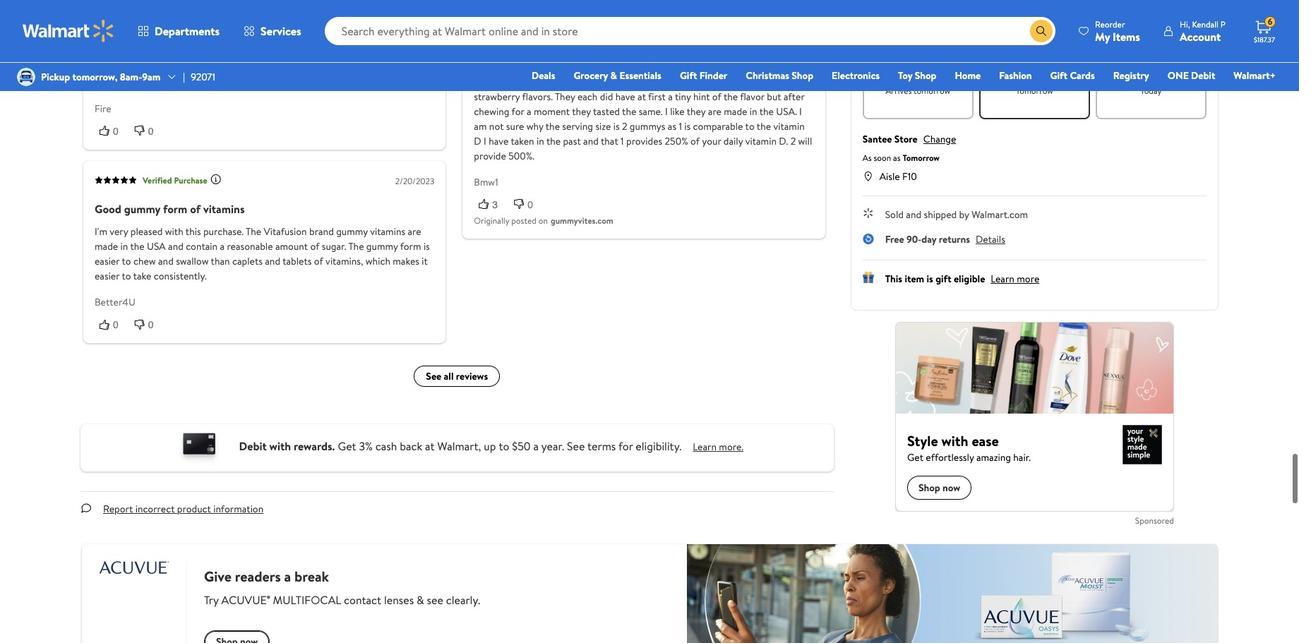 Task type: describe. For each thing, give the bounding box(es) containing it.
1 vertical spatial debit
[[239, 436, 267, 452]]

sold and shipped by walmart.com
[[885, 205, 1028, 219]]

0 vertical spatial d
[[553, 28, 561, 42]]

and right usa
[[168, 237, 183, 252]]

for left my
[[583, 28, 595, 42]]

walmart+ link
[[1227, 68, 1282, 83]]

have right you
[[733, 28, 753, 42]]

0 down take
[[148, 317, 154, 328]]

a left tiny
[[668, 87, 673, 102]]

debit with rewards. get 3% cash back at walmart, up to $50 a year. see terms for eligibility.
[[239, 436, 682, 452]]

0 up the verified
[[148, 123, 154, 135]]

learn more.
[[693, 438, 743, 452]]

must
[[137, 59, 158, 73]]

peach,
[[703, 73, 731, 87]]

the up 'flavors'
[[511, 58, 525, 72]]

0 vertical spatial vitamins
[[203, 199, 245, 215]]

the down flavor
[[757, 117, 771, 131]]

very
[[110, 223, 128, 237]]

originally
[[474, 213, 509, 225]]

to left take
[[122, 267, 131, 281]]

1 vertical spatial as
[[668, 117, 676, 131]]

get
[[338, 436, 356, 452]]

the up peach,
[[711, 58, 726, 72]]

0 up "posted" at the left of the page
[[527, 197, 533, 208]]

the left same.
[[622, 102, 636, 116]]

moment
[[534, 102, 570, 116]]

[this
[[474, 13, 494, 27]]

was
[[527, 13, 542, 27]]

more
[[1017, 269, 1039, 284]]

promotion.]
[[636, 13, 687, 27]]

kendall
[[1192, 18, 1219, 30]]

than
[[211, 252, 230, 266]]

usa.
[[776, 102, 797, 116]]

vitamins.
[[522, 43, 559, 57]]

fashion
[[999, 68, 1032, 83]]

that
[[601, 132, 618, 146]]

of down purchase
[[190, 199, 201, 215]]

toy shop link
[[892, 68, 943, 83]]

into inside gummies must have sat out in heat for a while because they melted into one glob.
[[383, 59, 400, 73]]

have right did
[[615, 87, 635, 102]]

pickup for pickup tomorrow, 8am-9am
[[41, 70, 70, 84]]

1 vertical spatial why
[[527, 117, 543, 131]]

how you'll get this item:
[[863, 13, 997, 31]]

0 down pickup tomorrow, 8am-9am
[[113, 123, 118, 135]]

Search search field
[[325, 17, 1056, 45]]

flavor
[[740, 87, 765, 102]]

one
[[402, 59, 418, 73]]

1 vertical spatial but
[[767, 87, 781, 102]]

2 vertical spatial 1
[[621, 132, 624, 146]]

brand
[[309, 223, 334, 237]]

a right received
[[733, 13, 737, 27]]

i left like
[[665, 102, 668, 116]]

a down my
[[606, 43, 611, 57]]

of up problems
[[768, 13, 777, 27]]

opening
[[474, 58, 508, 72]]

vitamins inside i'm very pleased with this purchase. the vitafusion brand gummy vitamins are made in the usa and contain a reasonable amount of sugar. the gummy form is easier to chew and swallow than caplets and tablets of vitamins, which makes it easier to take consistently.
[[370, 223, 405, 237]]

the inside [this review was collected as part of a promotion.] i received a bottle of vitafusion vitamin d free for my review. this is perfect if you have problems swallowing vitamins. they have a good taste. there is a distinct smell when opening the vitamins, not sure why but perhaps it is just the smell of the different flavors together. the bottle included natural peach, blackberry and strawberry flavors. they each did have at first a tiny hint of the flavor but after chewing for a moment they tasted the same. i like they are made in the usa. i am not sure why the serving size is 2 gummys as 1 is comparable to the vitamin d i have taken in the past and that 1 provides 250% of your daily vitamin d. 2 will provide 500%.
[[587, 73, 602, 87]]

essentials
[[619, 68, 661, 83]]

is left just
[[685, 58, 691, 72]]

electronics
[[832, 68, 880, 83]]

how
[[863, 13, 888, 31]]

1 vertical spatial gummy
[[336, 223, 368, 237]]

is down perfect
[[689, 43, 696, 57]]

0 vertical spatial tomorrow
[[1016, 82, 1053, 94]]

received
[[694, 13, 730, 27]]

this inside [this review was collected as part of a promotion.] i received a bottle of vitafusion vitamin d free for my review. this is perfect if you have problems swallowing vitamins. they have a good taste. there is a distinct smell when opening the vitamins, not sure why but perhaps it is just the smell of the different flavors together. the bottle included natural peach, blackberry and strawberry flavors. they each did have at first a tiny hint of the flavor but after chewing for a moment they tasted the same. i like they are made in the usa. i am not sure why the serving size is 2 gummys as 1 is comparable to the vitamin d i have taken in the past and that 1 provides 250% of your daily vitamin d. 2 will provide 500%.
[[645, 28, 661, 42]]

$50
[[512, 436, 531, 452]]

have down my
[[584, 43, 604, 57]]

a up review.
[[629, 13, 634, 27]]

i up perfect
[[689, 13, 692, 27]]

with inside i'm very pleased with this purchase. the vitafusion brand gummy vitamins are made in the usa and contain a reasonable amount of sugar. the gummy form is easier to chew and swallow than caplets and tablets of vitamins, which makes it easier to take consistently.
[[165, 223, 183, 237]]

to inside [this review was collected as part of a promotion.] i received a bottle of vitafusion vitamin d free for my review. this is perfect if you have problems swallowing vitamins. they have a good taste. there is a distinct smell when opening the vitamins, not sure why but perhaps it is just the smell of the different flavors together. the bottle included natural peach, blackberry and strawberry flavors. they each did have at first a tiny hint of the flavor but after chewing for a moment they tasted the same. i like they are made in the usa. i am not sure why the serving size is 2 gummys as 1 is comparable to the vitamin d i have taken in the past and that 1 provides 250% of your daily vitamin d. 2 will provide 500%.
[[745, 117, 755, 131]]

1 vertical spatial d
[[474, 132, 481, 146]]

posted
[[511, 213, 536, 225]]

are inside i'm very pleased with this purchase. the vitafusion brand gummy vitamins are made in the usa and contain a reasonable amount of sugar. the gummy form is easier to chew and swallow than caplets and tablets of vitamins, which makes it easier to take consistently.
[[408, 223, 421, 237]]

vitamins, inside i'm very pleased with this purchase. the vitafusion brand gummy vitamins are made in the usa and contain a reasonable amount of sugar. the gummy form is easier to chew and swallow than caplets and tablets of vitamins, which makes it easier to take consistently.
[[326, 252, 363, 266]]

terms
[[587, 436, 616, 452]]

change
[[923, 130, 956, 144]]

one debit card image
[[171, 428, 228, 464]]

is down like
[[684, 117, 691, 131]]

of right part
[[618, 13, 627, 27]]

details
[[976, 230, 1005, 244]]

of left your
[[691, 132, 700, 146]]

tiny
[[675, 87, 691, 102]]

have inside gummies must have sat out in heat for a while because they melted into one glob.
[[161, 59, 180, 73]]

gummys
[[630, 117, 665, 131]]

0 horizontal spatial form
[[163, 199, 187, 215]]

1 horizontal spatial sure
[[584, 58, 602, 72]]

swallowing
[[474, 43, 520, 57]]

i right usa. on the top right of the page
[[799, 102, 802, 116]]

consistently.
[[154, 267, 207, 281]]

to left chew
[[122, 252, 131, 266]]

verified purchase
[[143, 172, 207, 184]]

caplets
[[232, 252, 263, 266]]

blackberry
[[734, 73, 779, 87]]

melted inside gummies must have sat out in heat for a while because they melted into one glob.
[[350, 59, 380, 73]]

gummies for gummies melted into 1 glob.
[[95, 35, 141, 51]]

bmw1
[[474, 173, 498, 187]]

product
[[177, 500, 211, 514]]

1 vertical spatial at
[[425, 436, 435, 452]]

in inside gummies must have sat out in heat for a while because they melted into one glob.
[[214, 59, 222, 73]]

made inside [this review was collected as part of a promotion.] i received a bottle of vitafusion vitamin d free for my review. this is perfect if you have problems swallowing vitamins. they have a good taste. there is a distinct smell when opening the vitamins, not sure why but perhaps it is just the smell of the different flavors together. the bottle included natural peach, blackberry and strawberry flavors. they each did have at first a tiny hint of the flavor but after chewing for a moment they tasted the same. i like they are made in the usa. i am not sure why the serving size is 2 gummys as 1 is comparable to the vitamin d i have taken in the past and that 1 provides 250% of your daily vitamin d. 2 will provide 500%.
[[724, 102, 747, 116]]

account
[[1180, 29, 1221, 44]]

it inside [this review was collected as part of a promotion.] i received a bottle of vitafusion vitamin d free for my review. this is perfect if you have problems swallowing vitamins. they have a good taste. there is a distinct smell when opening the vitamins, not sure why but perhaps it is just the smell of the different flavors together. the bottle included natural peach, blackberry and strawberry flavors. they each did have at first a tiny hint of the flavor but after chewing for a moment they tasted the same. i like they are made in the usa. i am not sure why the serving size is 2 gummys as 1 is comparable to the vitamin d i have taken in the past and that 1 provides 250% of your daily vitamin d. 2 will provide 500%.
[[677, 58, 683, 72]]

after
[[784, 87, 805, 102]]

0 vertical spatial they
[[561, 43, 582, 57]]

0 vertical spatial debit
[[1191, 68, 1215, 83]]

search icon image
[[1036, 25, 1047, 37]]

free
[[885, 230, 904, 244]]

item
[[905, 269, 924, 284]]

delivery
[[1133, 70, 1169, 84]]

have up provide
[[489, 132, 509, 146]]

0 vertical spatial smell
[[739, 43, 761, 57]]

returns
[[939, 230, 970, 244]]

verified
[[143, 172, 172, 184]]

tomorrow inside santee store change as soon as tomorrow
[[903, 149, 940, 161]]

and down usa
[[158, 252, 174, 266]]

a inside i'm very pleased with this purchase. the vitafusion brand gummy vitamins are made in the usa and contain a reasonable amount of sugar. the gummy form is easier to chew and swallow than caplets and tablets of vitamins, which makes it easier to take consistently.
[[220, 237, 225, 252]]

to right up
[[499, 436, 509, 452]]

Walmart Site-Wide search field
[[325, 17, 1056, 45]]

more.
[[719, 438, 743, 452]]

1 vertical spatial the
[[246, 223, 261, 237]]

gummies melted into 1 glob.
[[95, 35, 234, 51]]

0 horizontal spatial bottle
[[605, 73, 630, 87]]

together.
[[545, 73, 585, 87]]

walmart+
[[1234, 68, 1276, 83]]

one debit link
[[1161, 68, 1222, 83]]

a down flavors.
[[527, 102, 531, 116]]

is left gift
[[927, 269, 933, 284]]

delivery today
[[1133, 70, 1169, 94]]

tasted
[[593, 102, 620, 116]]

cards
[[1070, 68, 1095, 83]]

for right terms at the bottom left of page
[[618, 436, 633, 452]]

chewing
[[474, 102, 509, 116]]

for inside gummies must have sat out in heat for a while because they melted into one glob.
[[246, 59, 258, 73]]

0 horizontal spatial but
[[624, 58, 638, 72]]

[this review was collected as part of a promotion.] i received a bottle of vitafusion vitamin d free for my review. this is perfect if you have problems swallowing vitamins. they have a good taste. there is a distinct smell when opening the vitamins, not sure why but perhaps it is just the smell of the different flavors together. the bottle included natural peach, blackberry and strawberry flavors. they each did have at first a tiny hint of the flavor but after chewing for a moment they tasted the same. i like they are made in the usa. i am not sure why the serving size is 2 gummys as 1 is comparable to the vitamin d i have taken in the past and that 1 provides 250% of your daily vitamin d. 2 will provide 500%.
[[474, 13, 812, 161]]

better4u
[[95, 293, 135, 307]]

3 button
[[474, 195, 509, 210]]

1 horizontal spatial they
[[572, 102, 591, 116]]

shop for toy shop
[[915, 68, 936, 83]]

2 vertical spatial gummy
[[366, 237, 398, 252]]

d.
[[779, 132, 788, 146]]

my
[[1095, 29, 1110, 44]]

0 vertical spatial melted
[[143, 35, 178, 51]]

sponsored
[[1135, 512, 1174, 524]]

i down the am on the top of the page
[[484, 132, 486, 146]]

grocery & essentials link
[[567, 68, 668, 83]]

will
[[798, 132, 812, 146]]

2 vertical spatial vitamin
[[745, 132, 777, 146]]

2 easier from the top
[[95, 267, 120, 281]]

made inside i'm very pleased with this purchase. the vitafusion brand gummy vitamins are made in the usa and contain a reasonable amount of sugar. the gummy form is easier to chew and swallow than caplets and tablets of vitamins, which makes it easier to take consistently.
[[95, 237, 118, 252]]

1 horizontal spatial learn
[[991, 269, 1014, 284]]

1 horizontal spatial not
[[567, 58, 582, 72]]

learn more button
[[991, 269, 1039, 284]]

2 horizontal spatial they
[[687, 102, 706, 116]]

0 vertical spatial see
[[426, 368, 441, 382]]

santee store change as soon as tomorrow
[[863, 130, 956, 161]]

vitamins, inside [this review was collected as part of a promotion.] i received a bottle of vitafusion vitamin d free for my review. this is perfect if you have problems swallowing vitamins. they have a good taste. there is a distinct smell when opening the vitamins, not sure why but perhaps it is just the smell of the different flavors together. the bottle included natural peach, blackberry and strawberry flavors. they each did have at first a tiny hint of the flavor but after chewing for a moment they tasted the same. i like they are made in the usa. i am not sure why the serving size is 2 gummys as 1 is comparable to the vitamin d i have taken in the past and that 1 provides 250% of your daily vitamin d. 2 will provide 500%.
[[527, 58, 565, 72]]

in right taken
[[537, 132, 544, 146]]

intent image for delivery image
[[1140, 46, 1162, 69]]

shipping arrives tomorrow
[[886, 70, 950, 94]]

i'm very pleased with this purchase. the vitafusion brand gummy vitamins are made in the usa and contain a reasonable amount of sugar. the gummy form is easier to chew and swallow than caplets and tablets of vitamins, which makes it easier to take consistently.
[[95, 223, 430, 281]]

are inside [this review was collected as part of a promotion.] i received a bottle of vitafusion vitamin d free for my review. this is perfect if you have problems swallowing vitamins. they have a good taste. there is a distinct smell when opening the vitamins, not sure why but perhaps it is just the smell of the different flavors together. the bottle included natural peach, blackberry and strawberry flavors. they each did have at first a tiny hint of the flavor but after chewing for a moment they tasted the same. i like they are made in the usa. i am not sure why the serving size is 2 gummys as 1 is comparable to the vitamin d i have taken in the past and that 1 provides 250% of your daily vitamin d. 2 will provide 500%.
[[708, 102, 722, 116]]

you'll
[[891, 13, 920, 31]]

good
[[613, 43, 635, 57]]

past
[[563, 132, 581, 146]]

collected
[[545, 13, 584, 27]]

provides
[[626, 132, 662, 146]]

purchase.
[[203, 223, 244, 237]]

one debit card  debit with rewards. get 3% cash back at walmart, up to $50 a year. see terms for eligibility. learn more. element
[[693, 438, 743, 453]]

0 horizontal spatial not
[[489, 117, 504, 131]]

shipped
[[924, 205, 957, 219]]

verified purchase information image
[[210, 172, 221, 183]]

reorder
[[1095, 18, 1125, 30]]

2 horizontal spatial 1
[[679, 117, 682, 131]]

of down peach,
[[712, 87, 721, 102]]

registry link
[[1107, 68, 1156, 83]]

1 horizontal spatial this
[[885, 269, 902, 284]]

and right sold at the top right
[[906, 205, 921, 219]]

the down peach,
[[724, 87, 738, 102]]

2/20/2023
[[395, 173, 434, 185]]

review
[[496, 13, 524, 27]]

the inside i'm very pleased with this purchase. the vitafusion brand gummy vitamins are made in the usa and contain a reasonable amount of sugar. the gummy form is easier to chew and swallow than caplets and tablets of vitamins, which makes it easier to take consistently.
[[130, 237, 145, 252]]

1 vertical spatial they
[[555, 87, 575, 102]]

of down brand
[[310, 237, 319, 252]]

home link
[[948, 68, 987, 83]]

0 horizontal spatial as
[[587, 13, 595, 27]]

hi, kendall p account
[[1180, 18, 1226, 44]]

gifting made easy image
[[863, 269, 874, 281]]



Task type: vqa. For each thing, say whether or not it's contained in the screenshot.
Good gummy form of vitamins
yes



Task type: locate. For each thing, give the bounding box(es) containing it.
problems
[[755, 28, 795, 42]]

distinct
[[705, 43, 737, 57]]

1 horizontal spatial bottle
[[740, 13, 766, 27]]

learn inside one debit card  debit with rewards. get 3% cash back at walmart, up to $50 a year. see terms for eligibility. learn more. "element"
[[693, 438, 717, 452]]

are up makes
[[408, 223, 421, 237]]

originally posted on gummyvites.com
[[474, 213, 613, 225]]

1 vertical spatial vitamins
[[370, 223, 405, 237]]

0 horizontal spatial why
[[527, 117, 543, 131]]

deals link
[[525, 68, 562, 83]]

the down the when
[[764, 58, 778, 72]]

they up serving
[[572, 102, 591, 116]]

have left the |
[[161, 59, 180, 73]]

as
[[587, 13, 595, 27], [668, 117, 676, 131], [893, 149, 901, 161]]

1 horizontal spatial glob.
[[210, 35, 234, 51]]

if
[[707, 28, 713, 42]]

1
[[203, 35, 207, 51], [679, 117, 682, 131], [621, 132, 624, 146]]

0 vertical spatial vitamin
[[520, 28, 551, 42]]

1 horizontal spatial at
[[638, 87, 646, 102]]

with down good gummy form of vitamins
[[165, 223, 183, 237]]

1 horizontal spatial made
[[724, 102, 747, 116]]

gummy up which on the left
[[366, 237, 398, 252]]

0 horizontal spatial it
[[422, 252, 428, 266]]

the left usa. on the top right of the page
[[759, 102, 774, 116]]

0 vertical spatial it
[[677, 58, 683, 72]]

home
[[955, 68, 981, 83]]

reasonable
[[227, 237, 273, 252]]

0 vertical spatial this
[[645, 28, 661, 42]]

0 vertical spatial 1
[[203, 35, 207, 51]]

items
[[1113, 29, 1140, 44]]

1 vertical spatial it
[[422, 252, 428, 266]]

0 horizontal spatial see
[[426, 368, 441, 382]]

the down moment
[[546, 117, 560, 131]]

2 gummies from the top
[[95, 59, 135, 73]]

1 horizontal spatial it
[[677, 58, 683, 72]]

christmas shop link
[[739, 68, 820, 83]]

0 horizontal spatial 1
[[203, 35, 207, 51]]

they down free
[[561, 43, 582, 57]]

i'm
[[95, 223, 107, 237]]

made down i'm
[[95, 237, 118, 252]]

0 down better4u
[[113, 317, 118, 328]]

is down the 2/20/2023
[[424, 237, 430, 252]]

christmas shop
[[746, 68, 813, 83]]

0 horizontal spatial vitamins
[[203, 199, 245, 215]]

why down good on the top
[[605, 58, 622, 72]]

vitamins up which on the left
[[370, 223, 405, 237]]

shop for christmas shop
[[792, 68, 813, 83]]

tomorrow
[[914, 82, 950, 94]]

0 vertical spatial vitafusion
[[474, 28, 517, 42]]

0 vertical spatial the
[[587, 73, 602, 87]]

not up together.
[[567, 58, 582, 72]]

0 horizontal spatial they
[[329, 59, 348, 73]]

in down flavor
[[750, 102, 757, 116]]

finder
[[699, 68, 727, 83]]

1 horizontal spatial why
[[605, 58, 622, 72]]

2 right the size
[[622, 117, 627, 131]]

2 pickup from the left
[[41, 70, 70, 84]]

chew
[[133, 252, 156, 266]]

0 horizontal spatial shop
[[792, 68, 813, 83]]

2 gift from the left
[[1050, 68, 1068, 83]]

1 vertical spatial sure
[[506, 117, 524, 131]]

1 horizontal spatial vitamins,
[[527, 58, 565, 72]]

see
[[426, 368, 441, 382], [567, 436, 585, 452]]

is right the size
[[613, 117, 620, 131]]

and down amount
[[265, 252, 280, 266]]

1 vertical spatial are
[[408, 223, 421, 237]]

0 horizontal spatial d
[[474, 132, 481, 146]]

gummy
[[124, 199, 160, 215], [336, 223, 368, 237], [366, 237, 398, 252]]

registry
[[1113, 68, 1149, 83]]

pickup left tomorrow, on the top left
[[41, 70, 70, 84]]

arrives
[[886, 82, 912, 94]]

learn left more
[[991, 269, 1014, 284]]

the up each
[[587, 73, 602, 87]]

0 horizontal spatial vitamins,
[[326, 252, 363, 266]]

and up after
[[781, 73, 797, 87]]

0 horizontal spatial the
[[246, 223, 261, 237]]

vitamin down usa. on the top right of the page
[[773, 117, 805, 131]]

grocery & essentials
[[574, 68, 661, 83]]

0 horizontal spatial this
[[186, 223, 201, 237]]

1 horizontal spatial are
[[708, 102, 722, 116]]

in down very
[[120, 237, 128, 252]]

0 vertical spatial why
[[605, 58, 622, 72]]

as
[[863, 149, 872, 161]]

0 vertical spatial are
[[708, 102, 722, 116]]

1 horizontal spatial tomorrow
[[1016, 82, 1053, 94]]

1 vertical spatial made
[[95, 237, 118, 252]]

0 horizontal spatial into
[[181, 35, 200, 51]]

strawberry
[[474, 87, 520, 102]]

1 horizontal spatial but
[[767, 87, 781, 102]]

1 vertical spatial with
[[269, 436, 291, 452]]

smell
[[739, 43, 761, 57], [728, 58, 750, 72]]

you
[[715, 28, 731, 42]]

natural
[[671, 73, 701, 87]]

0 vertical spatial but
[[624, 58, 638, 72]]

7/30/2023
[[396, 9, 434, 21]]

1 vertical spatial into
[[383, 59, 400, 73]]

0 vertical spatial bottle
[[740, 13, 766, 27]]

store
[[894, 130, 918, 144]]

1 horizontal spatial melted
[[350, 59, 380, 73]]

tomorrow,
[[72, 70, 118, 84]]

different
[[474, 73, 512, 87]]

incorrect
[[135, 500, 175, 514]]

1 horizontal spatial into
[[383, 59, 400, 73]]

1 vertical spatial learn
[[693, 438, 717, 452]]

walmart image
[[23, 20, 114, 42]]

this
[[645, 28, 661, 42], [885, 269, 902, 284]]

see left the all
[[426, 368, 441, 382]]

but down good on the top
[[624, 58, 638, 72]]

a right $50
[[533, 436, 539, 452]]

vitafusion up amount
[[264, 223, 307, 237]]

year.
[[541, 436, 564, 452]]

santee
[[863, 130, 892, 144]]

at right back at bottom left
[[425, 436, 435, 452]]

gummies for gummies must have sat out in heat for a while because they melted into one glob.
[[95, 59, 135, 73]]

gummies must have sat out in heat for a while because they melted into one glob.
[[95, 59, 418, 87]]

this right get
[[944, 13, 965, 31]]

take
[[133, 267, 151, 281]]

gift for gift finder
[[680, 68, 697, 83]]

melted
[[143, 35, 178, 51], [350, 59, 380, 73]]

d down the am on the top of the page
[[474, 132, 481, 146]]

gummies up 8am-
[[95, 35, 141, 51]]

review.
[[613, 28, 643, 42]]

while
[[268, 59, 290, 73]]

d left free
[[553, 28, 561, 42]]

1 shop from the left
[[792, 68, 813, 83]]

the up "reasonable" on the left
[[246, 223, 261, 237]]

 image
[[17, 68, 35, 86]]

glob.
[[210, 35, 234, 51], [95, 73, 115, 87]]

1 vertical spatial vitafusion
[[264, 223, 307, 237]]

1 horizontal spatial debit
[[1191, 68, 1215, 83]]

vitafusion up swallowing in the top left of the page
[[474, 28, 517, 42]]

0 horizontal spatial glob.
[[95, 73, 115, 87]]

pickup tomorrow, 8am-9am
[[41, 70, 160, 84]]

1 horizontal spatial with
[[269, 436, 291, 452]]

it inside i'm very pleased with this purchase. the vitafusion brand gummy vitamins are made in the usa and contain a reasonable amount of sugar. the gummy form is easier to chew and swallow than caplets and tablets of vitamins, which makes it easier to take consistently.
[[422, 252, 428, 266]]

gummies inside gummies must have sat out in heat for a while because they melted into one glob.
[[95, 59, 135, 73]]

1 vertical spatial 2
[[790, 132, 796, 146]]

0 vertical spatial made
[[724, 102, 747, 116]]

not down chewing
[[489, 117, 504, 131]]

but up usa. on the top right of the page
[[767, 87, 781, 102]]

0 horizontal spatial debit
[[239, 436, 267, 452]]

aisle
[[879, 167, 900, 181]]

fashion link
[[993, 68, 1038, 83]]

0 button
[[95, 122, 130, 136], [130, 122, 165, 136], [509, 195, 544, 210], [95, 316, 130, 330], [130, 316, 165, 330]]

1 horizontal spatial vitamins
[[370, 223, 405, 237]]

&
[[610, 68, 617, 83]]

in right out
[[214, 59, 222, 73]]

0 horizontal spatial with
[[165, 223, 183, 237]]

easier up better4u
[[95, 267, 120, 281]]

with left the rewards.
[[269, 436, 291, 452]]

vitafusion inside [this review was collected as part of a promotion.] i received a bottle of vitafusion vitamin d free for my review. this is perfect if you have problems swallowing vitamins. they have a good taste. there is a distinct smell when opening the vitamins, not sure why but perhaps it is just the smell of the different flavors together. the bottle included natural peach, blackberry and strawberry flavors. they each did have at first a tiny hint of the flavor but after chewing for a moment they tasted the same. i like they are made in the usa. i am not sure why the serving size is 2 gummys as 1 is comparable to the vitamin d i have taken in the past and that 1 provides 250% of your daily vitamin d. 2 will provide 500%.
[[474, 28, 517, 42]]

a inside gummies must have sat out in heat for a while because they melted into one glob.
[[261, 59, 265, 73]]

0 vertical spatial sure
[[584, 58, 602, 72]]

tablets
[[283, 252, 312, 266]]

is down promotion.]
[[664, 28, 670, 42]]

same.
[[639, 102, 663, 116]]

melted left one
[[350, 59, 380, 73]]

1 vertical spatial this
[[885, 269, 902, 284]]

gift for gift cards
[[1050, 68, 1068, 83]]

0 horizontal spatial at
[[425, 436, 435, 452]]

departments button
[[126, 14, 232, 48]]

1 horizontal spatial this
[[944, 13, 965, 31]]

gift up tiny
[[680, 68, 697, 83]]

bottle
[[740, 13, 766, 27], [605, 73, 630, 87]]

cash
[[375, 436, 397, 452]]

this up contain
[[186, 223, 201, 237]]

as right soon
[[893, 149, 901, 161]]

departments
[[155, 23, 220, 39]]

3
[[492, 197, 498, 208]]

this inside i'm very pleased with this purchase. the vitafusion brand gummy vitamins are made in the usa and contain a reasonable amount of sugar. the gummy form is easier to chew and swallow than caplets and tablets of vitamins, which makes it easier to take consistently.
[[186, 223, 201, 237]]

at
[[638, 87, 646, 102], [425, 436, 435, 452]]

all
[[444, 368, 454, 382]]

they down together.
[[555, 87, 575, 102]]

0 horizontal spatial learn
[[693, 438, 717, 452]]

this
[[944, 13, 965, 31], [186, 223, 201, 237]]

a up just
[[698, 43, 703, 57]]

they right 'because'
[[329, 59, 348, 73]]

tomorrow down intent image for pickup
[[1016, 82, 1053, 94]]

1 horizontal spatial the
[[348, 237, 364, 252]]

2 right 'd.'
[[790, 132, 796, 146]]

1 horizontal spatial d
[[553, 28, 561, 42]]

have
[[733, 28, 753, 42], [584, 43, 604, 57], [161, 59, 180, 73], [615, 87, 635, 102], [489, 132, 509, 146]]

easier down i'm
[[95, 252, 120, 266]]

are
[[708, 102, 722, 116], [408, 223, 421, 237]]

for right heat
[[246, 59, 258, 73]]

of down the sugar.
[[314, 252, 323, 266]]

1 horizontal spatial 2
[[790, 132, 796, 146]]

1 vertical spatial see
[[567, 436, 585, 452]]

good
[[95, 199, 121, 215]]

change button
[[923, 130, 956, 144]]

report incorrect product information button
[[92, 490, 275, 524]]

f10
[[902, 167, 917, 181]]

and
[[781, 73, 797, 87], [583, 132, 599, 146], [906, 205, 921, 219], [168, 237, 183, 252], [158, 252, 174, 266], [265, 252, 280, 266]]

1 vertical spatial smell
[[728, 58, 750, 72]]

is inside i'm very pleased with this purchase. the vitafusion brand gummy vitamins are made in the usa and contain a reasonable amount of sugar. the gummy form is easier to chew and swallow than caplets and tablets of vitamins, which makes it easier to take consistently.
[[424, 237, 430, 252]]

0 horizontal spatial 2
[[622, 117, 627, 131]]

a down purchase.
[[220, 237, 225, 252]]

1 vertical spatial gummies
[[95, 59, 135, 73]]

into left one
[[383, 59, 400, 73]]

2 horizontal spatial the
[[587, 73, 602, 87]]

gift finder link
[[673, 68, 734, 83]]

1 gift from the left
[[680, 68, 697, 83]]

shipping
[[900, 70, 936, 84]]

in inside i'm very pleased with this purchase. the vitafusion brand gummy vitamins are made in the usa and contain a reasonable amount of sugar. the gummy form is easier to chew and swallow than caplets and tablets of vitamins, which makes it easier to take consistently.
[[120, 237, 128, 252]]

0 vertical spatial glob.
[[210, 35, 234, 51]]

item:
[[968, 13, 997, 31]]

form inside i'm very pleased with this purchase. the vitafusion brand gummy vitamins are made in the usa and contain a reasonable amount of sugar. the gummy form is easier to chew and swallow than caplets and tablets of vitamins, which makes it easier to take consistently.
[[400, 237, 421, 252]]

0 vertical spatial this
[[944, 13, 965, 31]]

report
[[103, 500, 133, 514]]

pickup inside the pickup tomorrow
[[1020, 70, 1049, 84]]

eligibility.
[[636, 436, 682, 452]]

1 horizontal spatial see
[[567, 436, 585, 452]]

and left that
[[583, 132, 599, 146]]

vitafusion inside i'm very pleased with this purchase. the vitafusion brand gummy vitamins are made in the usa and contain a reasonable amount of sugar. the gummy form is easier to chew and swallow than caplets and tablets of vitamins, which makes it easier to take consistently.
[[264, 223, 307, 237]]

into
[[181, 35, 200, 51], [383, 59, 400, 73]]

sugar.
[[322, 237, 346, 252]]

1 horizontal spatial shop
[[915, 68, 936, 83]]

1 right that
[[621, 132, 624, 146]]

debit right the one
[[1191, 68, 1215, 83]]

gummies left "must"
[[95, 59, 135, 73]]

1 easier from the top
[[95, 252, 120, 266]]

smell left the when
[[739, 43, 761, 57]]

of up the blackberry
[[752, 58, 762, 72]]

1 horizontal spatial vitafusion
[[474, 28, 517, 42]]

pickup
[[1020, 70, 1049, 84], [41, 70, 70, 84]]

made down flavor
[[724, 102, 747, 116]]

the left past
[[546, 132, 561, 146]]

reorder my items
[[1095, 18, 1140, 44]]

learn left more.
[[693, 438, 717, 452]]

because
[[292, 59, 327, 73]]

gummies
[[95, 35, 141, 51], [95, 59, 135, 73]]

0 vertical spatial not
[[567, 58, 582, 72]]

0 horizontal spatial this
[[645, 28, 661, 42]]

vitamins, down the sugar.
[[326, 252, 363, 266]]

as inside santee store change as soon as tomorrow
[[893, 149, 901, 161]]

there
[[663, 43, 687, 57]]

makes
[[393, 252, 419, 266]]

why up taken
[[527, 117, 543, 131]]

hint
[[693, 87, 710, 102]]

are up the comparable
[[708, 102, 722, 116]]

hi,
[[1180, 18, 1190, 30]]

eligible
[[954, 269, 985, 284]]

see right year. on the bottom
[[567, 436, 585, 452]]

1 horizontal spatial pickup
[[1020, 70, 1049, 84]]

2 horizontal spatial as
[[893, 149, 901, 161]]

smell up the blackberry
[[728, 58, 750, 72]]

0 vertical spatial gummy
[[124, 199, 160, 215]]

glob. inside gummies must have sat out in heat for a while because they melted into one glob.
[[95, 73, 115, 87]]

1 vertical spatial 1
[[679, 117, 682, 131]]

d
[[553, 28, 561, 42], [474, 132, 481, 146]]

did
[[600, 87, 613, 102]]

0 horizontal spatial made
[[95, 237, 118, 252]]

0 horizontal spatial tomorrow
[[903, 149, 940, 161]]

1 gummies from the top
[[95, 35, 141, 51]]

pickup for pickup tomorrow
[[1020, 70, 1049, 84]]

vitamins up purchase.
[[203, 199, 245, 215]]

for down flavors.
[[512, 102, 524, 116]]

0 vertical spatial at
[[638, 87, 646, 102]]

form down verified purchase
[[163, 199, 187, 215]]

sure left &
[[584, 58, 602, 72]]

0 vertical spatial 2
[[622, 117, 627, 131]]

2 shop from the left
[[915, 68, 936, 83]]

0 horizontal spatial sure
[[506, 117, 524, 131]]

intent image for shipping image
[[907, 46, 929, 69]]

christmas
[[746, 68, 789, 83]]

1 vertical spatial vitamin
[[773, 117, 805, 131]]

part
[[598, 13, 615, 27]]

0 horizontal spatial melted
[[143, 35, 178, 51]]

0 vertical spatial easier
[[95, 252, 120, 266]]

sure
[[584, 58, 602, 72], [506, 117, 524, 131]]

1 pickup from the left
[[1020, 70, 1049, 84]]

at inside [this review was collected as part of a promotion.] i received a bottle of vitafusion vitamin d free for my review. this is perfect if you have problems swallowing vitamins. they have a good taste. there is a distinct smell when opening the vitamins, not sure why but perhaps it is just the smell of the different flavors together. the bottle included natural peach, blackberry and strawberry flavors. they each did have at first a tiny hint of the flavor but after chewing for a moment they tasted the same. i like they are made in the usa. i am not sure why the serving size is 2 gummys as 1 is comparable to the vitamin d i have taken in the past and that 1 provides 250% of your daily vitamin d. 2 will provide 500%.
[[638, 87, 646, 102]]

they inside gummies must have sat out in heat for a while because they melted into one glob.
[[329, 59, 348, 73]]

one
[[1168, 68, 1189, 83]]

intent image for pickup image
[[1023, 46, 1046, 69]]

0 vertical spatial with
[[165, 223, 183, 237]]



